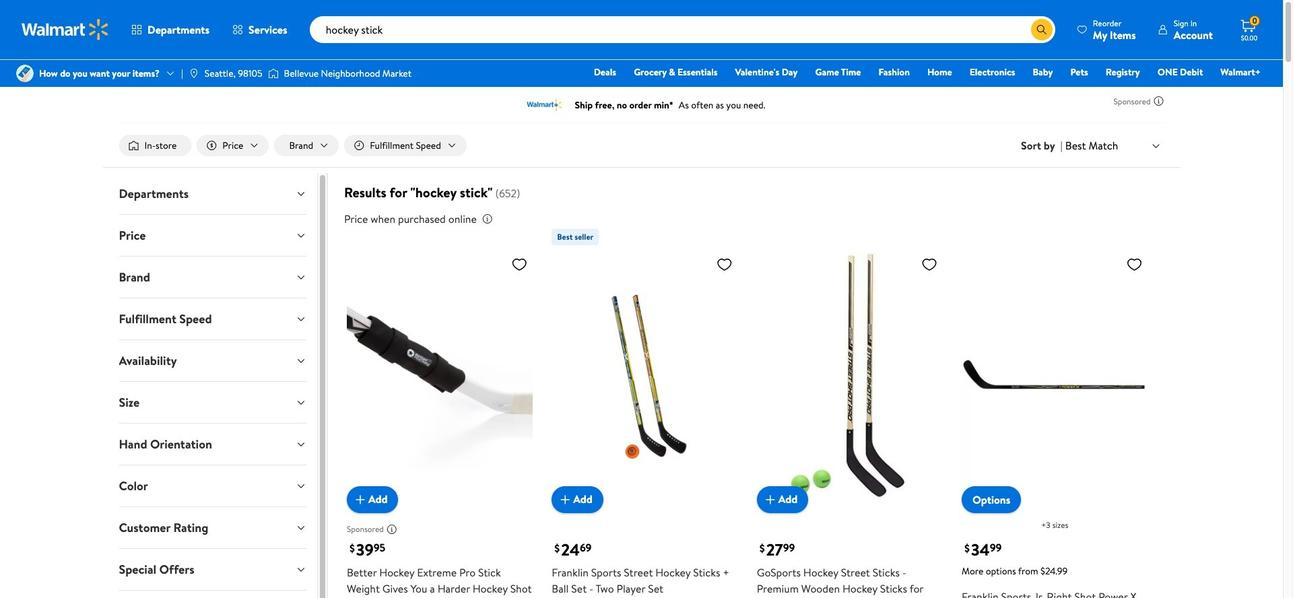 Task type: locate. For each thing, give the bounding box(es) containing it.
 image
[[16, 65, 34, 82]]

franklin sports street hockey sticks + ball set - two player set image
[[552, 251, 738, 502]]

11 tab from the top
[[108, 591, 317, 598]]

sort by best match image
[[1151, 141, 1162, 151]]

ad disclaimer and feedback image
[[387, 524, 397, 535]]

0 horizontal spatial add to cart image
[[352, 492, 368, 508]]

better hockey extreme pro stick weight  gives you a harder hockey shot image
[[347, 251, 533, 502]]

3 tab from the top
[[108, 257, 317, 298]]

2 add to cart image from the left
[[557, 492, 574, 508]]

sign in to add to favorites list, franklin sports street hockey sticks + ball set - two player set image
[[717, 256, 733, 273]]

legal information image
[[482, 214, 493, 224]]

walmart image
[[22, 19, 109, 40]]

1 horizontal spatial add to cart image
[[557, 492, 574, 508]]

add to cart image
[[352, 492, 368, 508], [557, 492, 574, 508]]

add to cart image for franklin sports street hockey sticks + ball set - two player set image
[[557, 492, 574, 508]]

sign in to add to favorites list, gosports hockey street sticks - premium wooden hockey sticks for street hockey (hockey-street-sticks-2) image
[[922, 256, 938, 273]]

sort and filter section element
[[103, 124, 1181, 167]]

 image
[[268, 67, 279, 80], [189, 68, 199, 79]]

1 horizontal spatial  image
[[268, 67, 279, 80]]

1 add to cart image from the left
[[352, 492, 368, 508]]

search icon image
[[1037, 24, 1048, 35]]

clear search field text image
[[1015, 24, 1026, 35]]

sign in to add to favorites list, franklin sports jr. right shot power x street hockey stick - 52" image
[[1127, 256, 1143, 273]]

4 tab from the top
[[108, 299, 317, 340]]

tab
[[108, 173, 317, 214], [108, 215, 317, 256], [108, 257, 317, 298], [108, 299, 317, 340], [108, 340, 317, 381], [108, 382, 317, 423], [108, 424, 317, 465], [108, 466, 317, 507], [108, 507, 317, 549], [108, 549, 317, 590], [108, 591, 317, 598]]



Task type: vqa. For each thing, say whether or not it's contained in the screenshot.
Sign in to add to Favorites list, GoSports Hockey Street Sticks - Premium Wooden Hockey Sticks for Street Hockey (Hockey-Street-Sticks-2) icon
yes



Task type: describe. For each thing, give the bounding box(es) containing it.
9 tab from the top
[[108, 507, 317, 549]]

ad disclaimer and feedback image
[[1154, 96, 1165, 106]]

5 tab from the top
[[108, 340, 317, 381]]

sign in to add to favorites list, better hockey extreme pro stick weight  gives you a harder hockey shot image
[[512, 256, 528, 273]]

add to cart image for better hockey extreme pro stick weight  gives you a harder hockey shot image
[[352, 492, 368, 508]]

6 tab from the top
[[108, 382, 317, 423]]

7 tab from the top
[[108, 424, 317, 465]]

0 horizontal spatial  image
[[189, 68, 199, 79]]

Search search field
[[310, 16, 1056, 43]]

Walmart Site-Wide search field
[[310, 16, 1056, 43]]

2 tab from the top
[[108, 215, 317, 256]]

franklin sports jr. right shot power x street hockey stick - 52" image
[[962, 251, 1148, 502]]

8 tab from the top
[[108, 466, 317, 507]]

1 tab from the top
[[108, 173, 317, 214]]

add to cart image
[[763, 492, 779, 508]]

gosports hockey street sticks - premium wooden hockey sticks for street hockey (hockey-street-sticks-2) image
[[757, 251, 943, 502]]

10 tab from the top
[[108, 549, 317, 590]]



